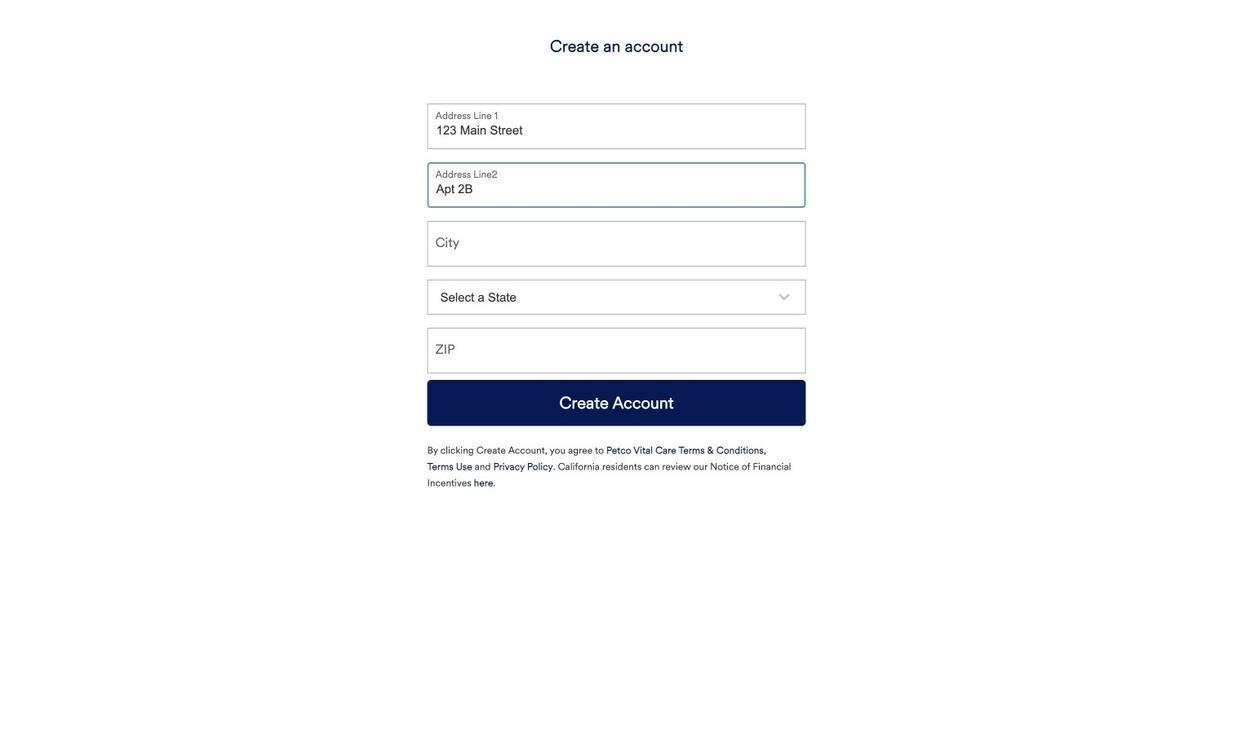 Task type: locate. For each thing, give the bounding box(es) containing it.
Address Line2 text field
[[427, 162, 806, 208]]

City text field
[[427, 221, 806, 267]]

ZIP text field
[[427, 328, 806, 374]]



Task type: describe. For each thing, give the bounding box(es) containing it.
Address Line1 text field
[[427, 104, 806, 149]]



Task type: vqa. For each thing, say whether or not it's contained in the screenshot.
City text field
yes



